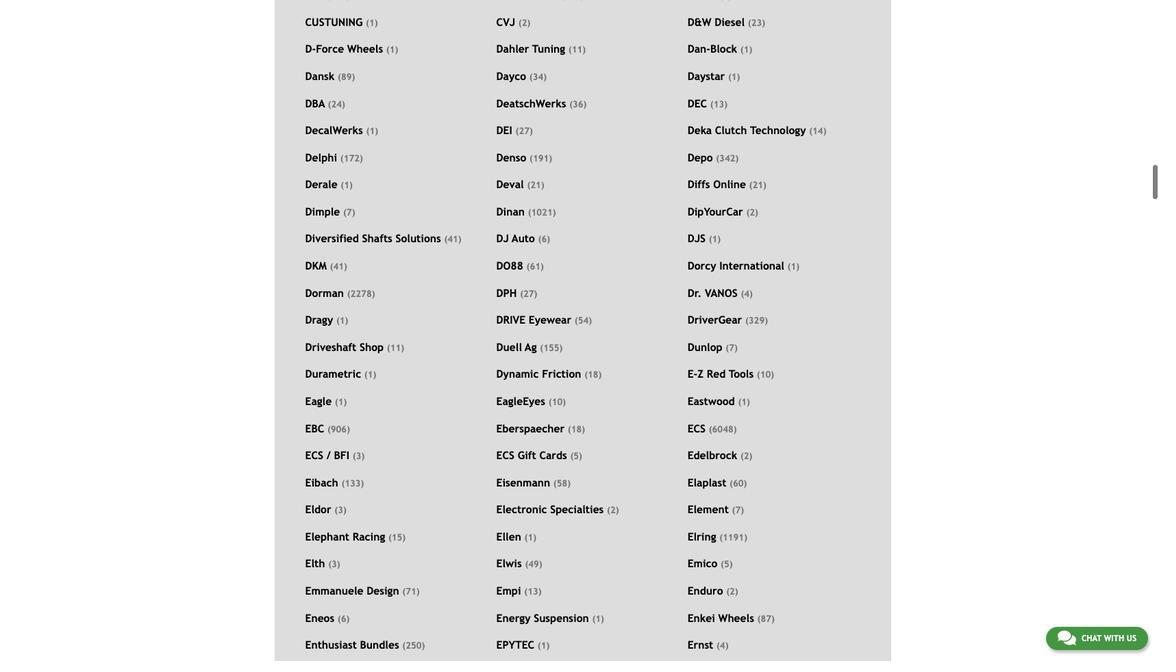 Task type: describe. For each thing, give the bounding box(es) containing it.
comments image
[[1058, 630, 1076, 647]]

red
[[707, 368, 726, 381]]

chat
[[1082, 634, 1102, 644]]

elaplast (60)
[[688, 477, 747, 489]]

(1) for custuning
[[366, 18, 378, 28]]

do88
[[496, 260, 523, 272]]

(191)
[[530, 153, 552, 164]]

custuning
[[305, 16, 363, 28]]

(18) inside dynamic friction (18)
[[585, 370, 602, 381]]

dr.
[[688, 287, 702, 299]]

(61)
[[527, 262, 544, 272]]

driveshaft
[[305, 341, 356, 353]]

dba
[[305, 97, 325, 109]]

energy
[[496, 612, 531, 625]]

dipyourcar (2)
[[688, 205, 758, 218]]

online
[[713, 178, 746, 191]]

force
[[316, 43, 344, 55]]

dan-block (1)
[[688, 43, 753, 55]]

(1) for eagle
[[335, 397, 347, 408]]

(342)
[[716, 153, 739, 164]]

shop
[[360, 341, 384, 353]]

(155)
[[540, 343, 563, 353]]

elaplast
[[688, 477, 726, 489]]

dinan
[[496, 205, 525, 218]]

emmanuele design (71)
[[305, 585, 420, 597]]

(4) inside dr. vanos (4)
[[741, 289, 753, 299]]

dynamic
[[496, 368, 539, 381]]

(54)
[[575, 316, 592, 326]]

electronic
[[496, 504, 547, 516]]

denso
[[496, 151, 526, 164]]

decalwerks (1)
[[305, 124, 378, 136]]

dph
[[496, 287, 517, 299]]

dimple
[[305, 205, 340, 218]]

drive
[[496, 314, 526, 326]]

eagleeyes (10)
[[496, 395, 566, 408]]

eyewear
[[529, 314, 571, 326]]

(1) inside dan-block (1)
[[741, 45, 753, 55]]

technology
[[750, 124, 806, 136]]

(4) inside ernst (4)
[[717, 641, 729, 652]]

eibach
[[305, 477, 338, 489]]

dan-
[[688, 43, 710, 55]]

eberspaecher
[[496, 422, 565, 435]]

ecs for ecs / bfi
[[305, 450, 323, 462]]

dinan (1021)
[[496, 205, 556, 218]]

dunlop
[[688, 341, 723, 353]]

ag
[[525, 341, 537, 353]]

(1191)
[[720, 533, 748, 543]]

(71)
[[402, 587, 420, 597]]

(13) for empi
[[524, 587, 542, 597]]

dba (24)
[[305, 97, 345, 109]]

diversified
[[305, 233, 359, 245]]

cvj
[[496, 16, 515, 28]]

(3) for elth
[[328, 560, 340, 570]]

eldor (3)
[[305, 504, 347, 516]]

(6) inside dj auto (6)
[[538, 235, 550, 245]]

empi
[[496, 585, 521, 597]]

(89)
[[338, 72, 355, 82]]

delphi
[[305, 151, 337, 164]]

specialties
[[550, 504, 604, 516]]

solutions
[[396, 233, 441, 245]]

eibach (133)
[[305, 477, 364, 489]]

deval (21)
[[496, 178, 544, 191]]

dec
[[688, 97, 707, 109]]

(1) for eastwood
[[738, 397, 750, 408]]

eisenmann
[[496, 477, 550, 489]]

elth (3)
[[305, 558, 340, 570]]

(11) for driveshaft shop
[[387, 343, 404, 353]]

dorcy
[[688, 260, 716, 272]]

epytec
[[496, 639, 535, 652]]

shafts
[[362, 233, 392, 245]]

gift
[[518, 450, 536, 462]]

(41) inside the diversified shafts solutions (41)
[[444, 235, 462, 245]]

(5) inside ecs gift cards (5)
[[570, 452, 582, 462]]

(87)
[[757, 614, 775, 625]]

(250)
[[402, 641, 425, 652]]

do88 (61)
[[496, 260, 544, 272]]

block
[[710, 43, 737, 55]]

daystar
[[688, 70, 725, 82]]

dj
[[496, 233, 509, 245]]

(1) for dragy
[[336, 316, 348, 326]]

derale (1)
[[305, 178, 353, 191]]

elring (1191)
[[688, 531, 748, 543]]

(27) for dei
[[516, 126, 533, 136]]

(7) for dimple
[[343, 208, 355, 218]]

energy suspension (1)
[[496, 612, 604, 625]]

ebc
[[305, 422, 324, 435]]

(7) for dunlop
[[726, 343, 738, 353]]

eastwood
[[688, 395, 735, 408]]

eagle
[[305, 395, 332, 408]]

(2) for dipyourcar
[[746, 208, 758, 218]]

elwis
[[496, 558, 522, 570]]

element (7)
[[688, 504, 744, 516]]

elring
[[688, 531, 716, 543]]

deatschwerks
[[496, 97, 566, 109]]

dkm
[[305, 260, 327, 272]]

(15)
[[388, 533, 406, 543]]

dansk
[[305, 70, 335, 82]]

elth
[[305, 558, 325, 570]]

(58)
[[554, 479, 571, 489]]

(10) inside eagleeyes (10)
[[549, 397, 566, 408]]

(1) for daystar
[[728, 72, 740, 82]]

emico (5)
[[688, 558, 733, 570]]

elwis (49)
[[496, 558, 542, 570]]

vanos
[[705, 287, 738, 299]]

dynamic friction (18)
[[496, 368, 602, 381]]

(7) for element
[[732, 506, 744, 516]]



Task type: locate. For each thing, give the bounding box(es) containing it.
1 horizontal spatial ecs
[[496, 450, 515, 462]]

(21) right deval
[[527, 180, 544, 191]]

(1) right force
[[386, 45, 398, 55]]

0 horizontal spatial (6)
[[338, 614, 350, 625]]

(7) inside element (7)
[[732, 506, 744, 516]]

(18) right 'friction'
[[585, 370, 602, 381]]

(24)
[[328, 99, 345, 109]]

2 horizontal spatial ecs
[[688, 422, 706, 435]]

(2) inside "edelbrock (2)"
[[741, 452, 753, 462]]

racing
[[353, 531, 385, 543]]

deatschwerks (36)
[[496, 97, 587, 109]]

dragy (1)
[[305, 314, 348, 326]]

cards
[[540, 450, 567, 462]]

0 vertical spatial (6)
[[538, 235, 550, 245]]

dayco (34)
[[496, 70, 547, 82]]

(11) inside 'driveshaft shop (11)'
[[387, 343, 404, 353]]

(1) inside the dragy (1)
[[336, 316, 348, 326]]

(23)
[[748, 18, 765, 28]]

1 vertical spatial (18)
[[568, 424, 585, 435]]

(6) right eneos
[[338, 614, 350, 625]]

dkm (41)
[[305, 260, 347, 272]]

enduro (2)
[[688, 585, 738, 597]]

0 horizontal spatial wheels
[[347, 43, 383, 55]]

1 vertical spatial (11)
[[387, 343, 404, 353]]

0 horizontal spatial (21)
[[527, 180, 544, 191]]

(1) right block
[[741, 45, 753, 55]]

ecs / bfi (3)
[[305, 450, 365, 462]]

bundles
[[360, 639, 399, 652]]

1 vertical spatial (41)
[[330, 262, 347, 272]]

ecs
[[688, 422, 706, 435], [305, 450, 323, 462], [496, 450, 515, 462]]

ecs for ecs
[[688, 422, 706, 435]]

(2) inside electronic specialties (2)
[[607, 506, 619, 516]]

eberspaecher (18)
[[496, 422, 585, 435]]

enthusiast bundles (250)
[[305, 639, 425, 652]]

(7) inside dimple (7)
[[343, 208, 355, 218]]

us
[[1127, 634, 1137, 644]]

emmanuele
[[305, 585, 363, 597]]

(5) inside emico (5)
[[721, 560, 733, 570]]

(172)
[[340, 153, 363, 164]]

(7) down (60)
[[732, 506, 744, 516]]

(7) right dimple
[[343, 208, 355, 218]]

1 vertical spatial (6)
[[338, 614, 350, 625]]

z
[[698, 368, 704, 381]]

wheels up (89) on the left
[[347, 43, 383, 55]]

(1) inside derale (1)
[[341, 180, 353, 191]]

dimple (7)
[[305, 205, 355, 218]]

(1) for djs
[[709, 235, 721, 245]]

chat with us
[[1082, 634, 1137, 644]]

(1) down shop
[[364, 370, 376, 381]]

(6) right auto
[[538, 235, 550, 245]]

0 vertical spatial (7)
[[343, 208, 355, 218]]

(13) inside empi (13)
[[524, 587, 542, 597]]

(41) inside dkm (41)
[[330, 262, 347, 272]]

(10) inside e-z red tools (10)
[[757, 370, 774, 381]]

(27) right 'dei'
[[516, 126, 533, 136]]

eneos
[[305, 612, 334, 625]]

deval
[[496, 178, 524, 191]]

diversified shafts solutions (41)
[[305, 233, 462, 245]]

0 horizontal spatial (13)
[[524, 587, 542, 597]]

edelbrock (2)
[[688, 450, 753, 462]]

(1) up d-force wheels (1)
[[366, 18, 378, 28]]

0 horizontal spatial ecs
[[305, 450, 323, 462]]

(41) right dkm
[[330, 262, 347, 272]]

(10) down 'friction'
[[549, 397, 566, 408]]

djs
[[688, 233, 706, 245]]

(1) right ellen
[[525, 533, 537, 543]]

(1) inside ellen (1)
[[525, 533, 537, 543]]

1 vertical spatial (27)
[[520, 289, 537, 299]]

(2) for enduro
[[726, 587, 738, 597]]

1 vertical spatial (7)
[[726, 343, 738, 353]]

(3) inside elth (3)
[[328, 560, 340, 570]]

diffs
[[688, 178, 710, 191]]

(1) right derale
[[341, 180, 353, 191]]

(1) inside custuning (1)
[[366, 18, 378, 28]]

(2) right cvj
[[519, 18, 531, 28]]

(1) inside dorcy international (1)
[[788, 262, 800, 272]]

0 vertical spatial (3)
[[353, 452, 365, 462]]

(1) down tools
[[738, 397, 750, 408]]

(2) right "dipyourcar"
[[746, 208, 758, 218]]

(2) right specialties
[[607, 506, 619, 516]]

(3) inside eldor (3)
[[335, 506, 347, 516]]

(27)
[[516, 126, 533, 136], [520, 289, 537, 299]]

(10) right tools
[[757, 370, 774, 381]]

depo (342)
[[688, 151, 739, 164]]

(5) right cards
[[570, 452, 582, 462]]

(18) inside eberspaecher (18)
[[568, 424, 585, 435]]

empi (13)
[[496, 585, 542, 597]]

(4) right vanos
[[741, 289, 753, 299]]

dei
[[496, 124, 512, 136]]

(13) right "empi"
[[524, 587, 542, 597]]

daystar (1)
[[688, 70, 740, 82]]

d-
[[305, 43, 316, 55]]

(1) right dragy
[[336, 316, 348, 326]]

eneos (6)
[[305, 612, 350, 625]]

decalwerks
[[305, 124, 363, 136]]

eagle (1)
[[305, 395, 347, 408]]

(3) inside ecs / bfi (3)
[[353, 452, 365, 462]]

(1) right eagle
[[335, 397, 347, 408]]

(3) for eldor
[[335, 506, 347, 516]]

(2) for edelbrock
[[741, 452, 753, 462]]

ecs (6048)
[[688, 422, 737, 435]]

(2) inside dipyourcar (2)
[[746, 208, 758, 218]]

0 horizontal spatial (10)
[[549, 397, 566, 408]]

(18) up ecs gift cards (5)
[[568, 424, 585, 435]]

(27) right the dph
[[520, 289, 537, 299]]

(5)
[[570, 452, 582, 462], [721, 560, 733, 570]]

ecs left "(6048)"
[[688, 422, 706, 435]]

(6048)
[[709, 424, 737, 435]]

derale
[[305, 178, 338, 191]]

(1) for decalwerks
[[366, 126, 378, 136]]

dipyourcar
[[688, 205, 743, 218]]

2 (21) from the left
[[749, 180, 767, 191]]

(11) inside dahler tuning (11)
[[569, 45, 586, 55]]

ebc (906)
[[305, 422, 350, 435]]

dunlop (7)
[[688, 341, 738, 353]]

ellen
[[496, 531, 521, 543]]

1 vertical spatial (4)
[[717, 641, 729, 652]]

(1) inside eastwood (1)
[[738, 397, 750, 408]]

dahler
[[496, 43, 529, 55]]

(7) up e-z red tools (10)
[[726, 343, 738, 353]]

(1) inside durametric (1)
[[364, 370, 376, 381]]

(6) inside the eneos (6)
[[338, 614, 350, 625]]

1 horizontal spatial (21)
[[749, 180, 767, 191]]

1 horizontal spatial (10)
[[757, 370, 774, 381]]

ecs for ecs gift cards
[[496, 450, 515, 462]]

dorcy international (1)
[[688, 260, 800, 272]]

(3) right eldor
[[335, 506, 347, 516]]

(11) right 'tuning'
[[569, 45, 586, 55]]

(11)
[[569, 45, 586, 55], [387, 343, 404, 353]]

(21) right online
[[749, 180, 767, 191]]

(2) for cvj
[[519, 18, 531, 28]]

0 vertical spatial (41)
[[444, 235, 462, 245]]

(3) right elth
[[328, 560, 340, 570]]

(1) inside daystar (1)
[[728, 72, 740, 82]]

(13) for dec
[[710, 99, 728, 109]]

wheels left (87)
[[718, 612, 754, 625]]

(1) inside d-force wheels (1)
[[386, 45, 398, 55]]

(3) right bfi
[[353, 452, 365, 462]]

durametric
[[305, 368, 361, 381]]

(27) inside dei (27)
[[516, 126, 533, 136]]

1 vertical spatial (13)
[[524, 587, 542, 597]]

(1) for durametric
[[364, 370, 376, 381]]

e-z red tools (10)
[[688, 368, 774, 381]]

(11) right shop
[[387, 343, 404, 353]]

0 vertical spatial (27)
[[516, 126, 533, 136]]

1 horizontal spatial (11)
[[569, 45, 586, 55]]

(2) inside the cvj (2)
[[519, 18, 531, 28]]

eagleeyes
[[496, 395, 545, 408]]

durametric (1)
[[305, 368, 376, 381]]

0 horizontal spatial (4)
[[717, 641, 729, 652]]

(5) right emico
[[721, 560, 733, 570]]

(1) right djs
[[709, 235, 721, 245]]

(10)
[[757, 370, 774, 381], [549, 397, 566, 408]]

(133)
[[341, 479, 364, 489]]

dec (13)
[[688, 97, 728, 109]]

0 horizontal spatial (11)
[[387, 343, 404, 353]]

(13) inside dec (13)
[[710, 99, 728, 109]]

ernst
[[688, 639, 713, 652]]

(329)
[[745, 316, 768, 326]]

(21) inside diffs online (21)
[[749, 180, 767, 191]]

(1) right suspension
[[592, 614, 604, 625]]

1 horizontal spatial (5)
[[721, 560, 733, 570]]

1 vertical spatial (3)
[[335, 506, 347, 516]]

0 vertical spatial (11)
[[569, 45, 586, 55]]

0 vertical spatial (13)
[[710, 99, 728, 109]]

(1) inside decalwerks (1)
[[366, 126, 378, 136]]

0 vertical spatial (4)
[[741, 289, 753, 299]]

0 horizontal spatial (41)
[[330, 262, 347, 272]]

1 horizontal spatial (13)
[[710, 99, 728, 109]]

0 vertical spatial (10)
[[757, 370, 774, 381]]

e-
[[688, 368, 698, 381]]

0 vertical spatial (5)
[[570, 452, 582, 462]]

duell ag (155)
[[496, 341, 563, 353]]

drivergear
[[688, 314, 742, 326]]

(1) for derale
[[341, 180, 353, 191]]

(1) for ellen
[[525, 533, 537, 543]]

(2) up enkei wheels (87)
[[726, 587, 738, 597]]

ecs gift cards (5)
[[496, 450, 582, 462]]

(21)
[[527, 180, 544, 191], [749, 180, 767, 191]]

ecs left the / on the bottom
[[305, 450, 323, 462]]

(1) inside eagle (1)
[[335, 397, 347, 408]]

bfi
[[334, 450, 350, 462]]

1 horizontal spatial (6)
[[538, 235, 550, 245]]

1 (21) from the left
[[527, 180, 544, 191]]

deka
[[688, 124, 712, 136]]

enduro
[[688, 585, 723, 597]]

dansk (89)
[[305, 70, 355, 82]]

dorman (2278)
[[305, 287, 375, 299]]

elephant
[[305, 531, 349, 543]]

djs (1)
[[688, 233, 721, 245]]

eisenmann (58)
[[496, 477, 571, 489]]

(7) inside dunlop (7)
[[726, 343, 738, 353]]

(41) right the solutions
[[444, 235, 462, 245]]

clutch
[[715, 124, 747, 136]]

0 vertical spatial (18)
[[585, 370, 602, 381]]

denso (191)
[[496, 151, 552, 164]]

(27) inside dph (27)
[[520, 289, 537, 299]]

2 vertical spatial (7)
[[732, 506, 744, 516]]

(13) right dec
[[710, 99, 728, 109]]

1 horizontal spatial wheels
[[718, 612, 754, 625]]

(1) inside epytec (1)
[[538, 641, 550, 652]]

2 vertical spatial (3)
[[328, 560, 340, 570]]

1 vertical spatial (5)
[[721, 560, 733, 570]]

(27) for dph
[[520, 289, 537, 299]]

dorman
[[305, 287, 344, 299]]

(1) right epytec
[[538, 641, 550, 652]]

0 horizontal spatial (5)
[[570, 452, 582, 462]]

0 vertical spatial wheels
[[347, 43, 383, 55]]

ernst (4)
[[688, 639, 729, 652]]

(2) up (60)
[[741, 452, 753, 462]]

(11) for dahler tuning
[[569, 45, 586, 55]]

(1) for epytec
[[538, 641, 550, 652]]

(4) right ernst on the right bottom of the page
[[717, 641, 729, 652]]

(1) inside djs (1)
[[709, 235, 721, 245]]

d&w
[[688, 16, 712, 28]]

dj auto (6)
[[496, 233, 550, 245]]

(1) right decalwerks
[[366, 126, 378, 136]]

drivergear (329)
[[688, 314, 768, 326]]

(1) right daystar
[[728, 72, 740, 82]]

ecs left the gift
[[496, 450, 515, 462]]

(49)
[[525, 560, 542, 570]]

(906)
[[327, 424, 350, 435]]

1 horizontal spatial (4)
[[741, 289, 753, 299]]

1 vertical spatial (10)
[[549, 397, 566, 408]]

dr. vanos (4)
[[688, 287, 753, 299]]

(1) right international
[[788, 262, 800, 272]]

enkei wheels (87)
[[688, 612, 775, 625]]

(14)
[[809, 126, 827, 136]]

(1) inside 'energy suspension (1)'
[[592, 614, 604, 625]]

elephant racing (15)
[[305, 531, 406, 543]]

(21) inside deval (21)
[[527, 180, 544, 191]]

dayco
[[496, 70, 526, 82]]

cvj (2)
[[496, 16, 531, 28]]

1 horizontal spatial (41)
[[444, 235, 462, 245]]

(2) inside enduro (2)
[[726, 587, 738, 597]]

1 vertical spatial wheels
[[718, 612, 754, 625]]

dragy
[[305, 314, 333, 326]]



Task type: vqa. For each thing, say whether or not it's contained in the screenshot.


